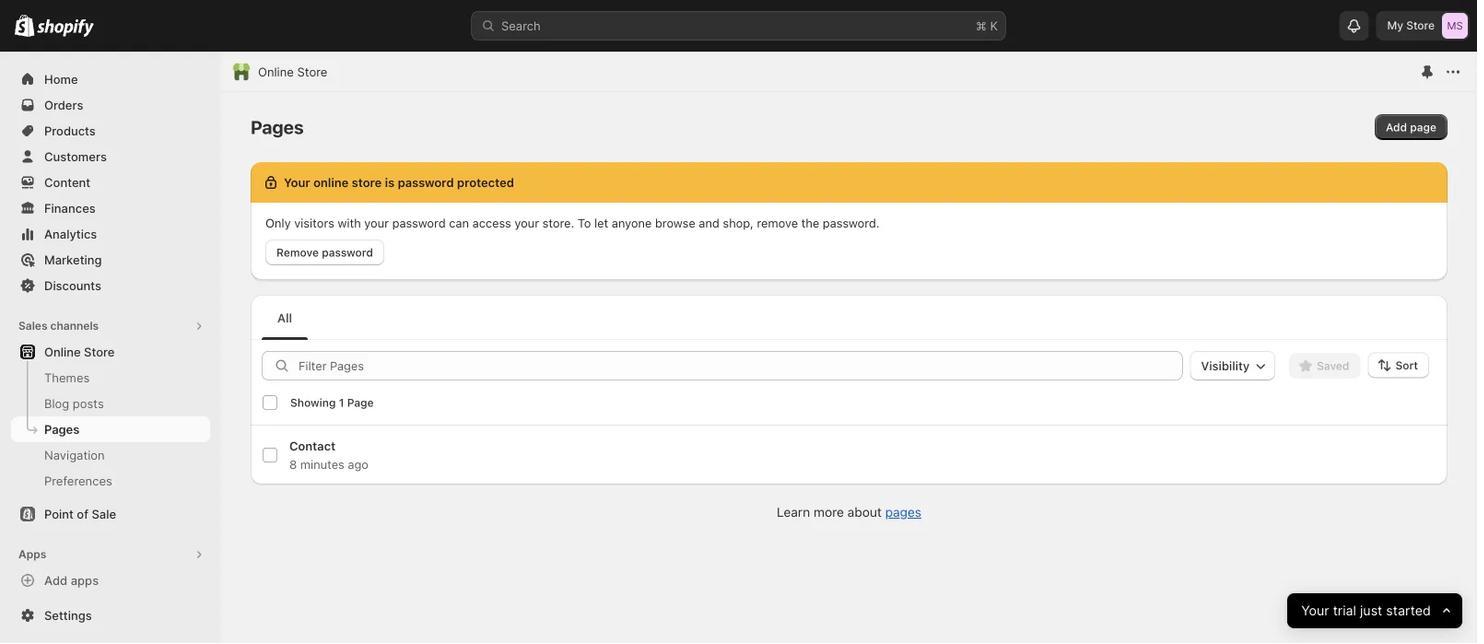 Task type: describe. For each thing, give the bounding box(es) containing it.
online store inside 'link'
[[44, 345, 115, 359]]

shopify image
[[37, 19, 94, 37]]

0 horizontal spatial store
[[84, 345, 115, 359]]

blog posts link
[[11, 391, 210, 417]]

channels
[[50, 319, 99, 333]]

pages
[[44, 422, 80, 436]]

started
[[1386, 603, 1431, 619]]

preferences
[[44, 474, 112, 488]]

products link
[[11, 118, 210, 144]]

pages link
[[11, 417, 210, 442]]

your
[[1302, 603, 1330, 619]]

apps button
[[11, 542, 210, 568]]

add apps button
[[11, 568, 210, 594]]

sales channels
[[18, 319, 99, 333]]

0 horizontal spatial online
[[44, 345, 81, 359]]

discounts
[[44, 278, 101, 293]]

finances link
[[11, 195, 210, 221]]

posts
[[73, 396, 104, 411]]

themes
[[44, 371, 90, 385]]

analytics link
[[11, 221, 210, 247]]

blog
[[44, 396, 69, 411]]

themes link
[[11, 365, 210, 391]]

just
[[1360, 603, 1383, 619]]

my
[[1388, 19, 1404, 32]]

point of sale
[[44, 507, 116, 521]]

home link
[[11, 66, 210, 92]]

my store image
[[1443, 13, 1468, 39]]

products
[[44, 124, 96, 138]]

customers link
[[11, 144, 210, 170]]

k
[[990, 18, 998, 33]]

1 horizontal spatial online store
[[258, 65, 328, 79]]

content link
[[11, 170, 210, 195]]



Task type: vqa. For each thing, say whether or not it's contained in the screenshot.
Online Store to the bottom
yes



Task type: locate. For each thing, give the bounding box(es) containing it.
online store link
[[258, 63, 328, 81], [11, 339, 210, 365]]

store down sales channels 'button'
[[84, 345, 115, 359]]

add apps
[[44, 573, 99, 588]]

finances
[[44, 201, 96, 215]]

sale
[[92, 507, 116, 521]]

2 vertical spatial store
[[84, 345, 115, 359]]

orders
[[44, 98, 83, 112]]

store
[[1407, 19, 1435, 32], [297, 65, 328, 79], [84, 345, 115, 359]]

my store
[[1388, 19, 1435, 32]]

online store
[[258, 65, 328, 79], [44, 345, 115, 359]]

1 vertical spatial online store link
[[11, 339, 210, 365]]

analytics
[[44, 227, 97, 241]]

1 horizontal spatial online
[[258, 65, 294, 79]]

search
[[501, 18, 541, 33]]

navigation link
[[11, 442, 210, 468]]

online
[[258, 65, 294, 79], [44, 345, 81, 359]]

apps
[[71, 573, 99, 588]]

of
[[77, 507, 88, 521]]

0 vertical spatial online
[[258, 65, 294, 79]]

1 vertical spatial store
[[297, 65, 328, 79]]

1 vertical spatial online store
[[44, 345, 115, 359]]

shopify image
[[15, 14, 34, 37]]

online store link right online store icon
[[258, 63, 328, 81]]

online store down channels
[[44, 345, 115, 359]]

your trial just started
[[1302, 603, 1431, 619]]

0 horizontal spatial online store link
[[11, 339, 210, 365]]

online right online store icon
[[258, 65, 294, 79]]

2 horizontal spatial store
[[1407, 19, 1435, 32]]

store right online store icon
[[297, 65, 328, 79]]

point
[[44, 507, 74, 521]]

settings link
[[11, 603, 210, 629]]

orders link
[[11, 92, 210, 118]]

⌘
[[976, 18, 987, 33]]

1 horizontal spatial online store link
[[258, 63, 328, 81]]

online down the sales channels
[[44, 345, 81, 359]]

0 vertical spatial online store link
[[258, 63, 328, 81]]

0 vertical spatial online store
[[258, 65, 328, 79]]

0 vertical spatial store
[[1407, 19, 1435, 32]]

1 horizontal spatial store
[[297, 65, 328, 79]]

add
[[44, 573, 68, 588]]

sales channels button
[[11, 313, 210, 339]]

online store link down channels
[[11, 339, 210, 365]]

0 horizontal spatial online store
[[44, 345, 115, 359]]

marketing link
[[11, 247, 210, 273]]

your trial just started button
[[1288, 594, 1463, 629]]

customers
[[44, 149, 107, 164]]

trial
[[1333, 603, 1357, 619]]

preferences link
[[11, 468, 210, 494]]

apps
[[18, 548, 46, 561]]

home
[[44, 72, 78, 86]]

content
[[44, 175, 90, 189]]

discounts link
[[11, 273, 210, 299]]

settings
[[44, 608, 92, 623]]

sales
[[18, 319, 47, 333]]

⌘ k
[[976, 18, 998, 33]]

online store image
[[232, 63, 251, 81]]

online store right online store icon
[[258, 65, 328, 79]]

navigation
[[44, 448, 105, 462]]

marketing
[[44, 253, 102, 267]]

point of sale button
[[0, 501, 221, 527]]

store right the my
[[1407, 19, 1435, 32]]

1 vertical spatial online
[[44, 345, 81, 359]]

blog posts
[[44, 396, 104, 411]]

point of sale link
[[11, 501, 210, 527]]



